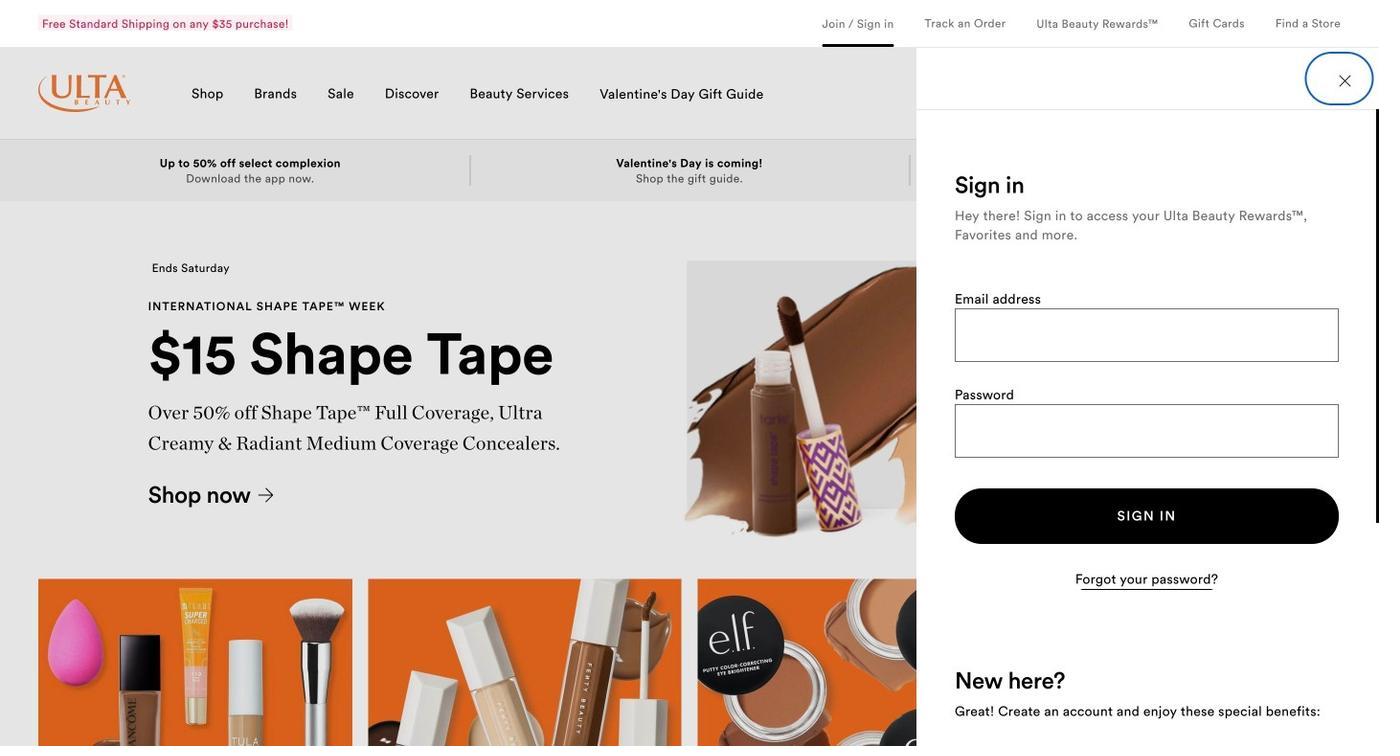 Task type: describe. For each thing, give the bounding box(es) containing it.
0 items in bag image
[[1318, 80, 1341, 103]]

$15 shape tape full coverage, ultra creamy & radiant medium coverage concealers. image
[[587, 216, 1379, 548]]

previous slide image
[[1295, 537, 1310, 553]]



Task type: locate. For each thing, give the bounding box(es) containing it.
close image
[[1339, 75, 1351, 87]]

None password field
[[956, 405, 1338, 456]]

next slide image
[[1326, 537, 1341, 553]]

None search field
[[981, 73, 1249, 119]]

None text field
[[956, 309, 1338, 361]]

Search products and more search field
[[1011, 77, 1243, 110]]

region
[[38, 531, 1341, 746]]



Task type: vqa. For each thing, say whether or not it's contained in the screenshot.
text field in the top right of the page
yes



